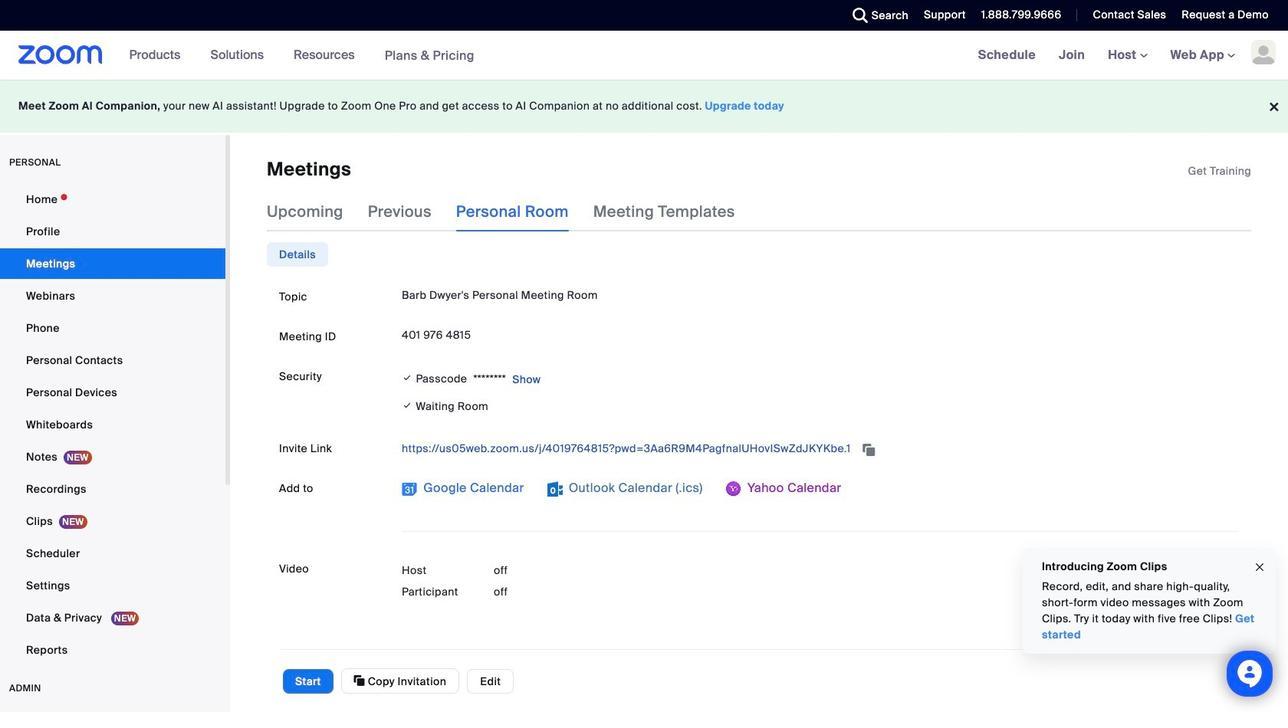 Task type: vqa. For each thing, say whether or not it's contained in the screenshot.
Add to Outlook Calendar (.ics) image
yes



Task type: locate. For each thing, give the bounding box(es) containing it.
checked image
[[402, 398, 413, 415]]

tab list
[[267, 243, 328, 267]]

footer
[[0, 80, 1289, 133]]

personal menu menu
[[0, 184, 226, 667]]

application
[[1189, 163, 1252, 179]]

banner
[[0, 31, 1289, 81]]

checked image
[[402, 371, 413, 386]]

tab
[[267, 243, 328, 267]]

product information navigation
[[118, 31, 486, 81]]

add to yahoo calendar image
[[726, 482, 742, 497]]

add to google calendar image
[[402, 482, 417, 497]]

copy url image
[[862, 445, 877, 455]]

copy image
[[354, 674, 365, 688]]



Task type: describe. For each thing, give the bounding box(es) containing it.
tabs of meeting tab list
[[267, 192, 760, 232]]

meetings navigation
[[967, 31, 1289, 81]]

close image
[[1254, 559, 1266, 576]]

add to outlook calendar (.ics) image
[[547, 482, 563, 497]]

zoom logo image
[[18, 45, 102, 64]]

profile picture image
[[1252, 40, 1276, 64]]



